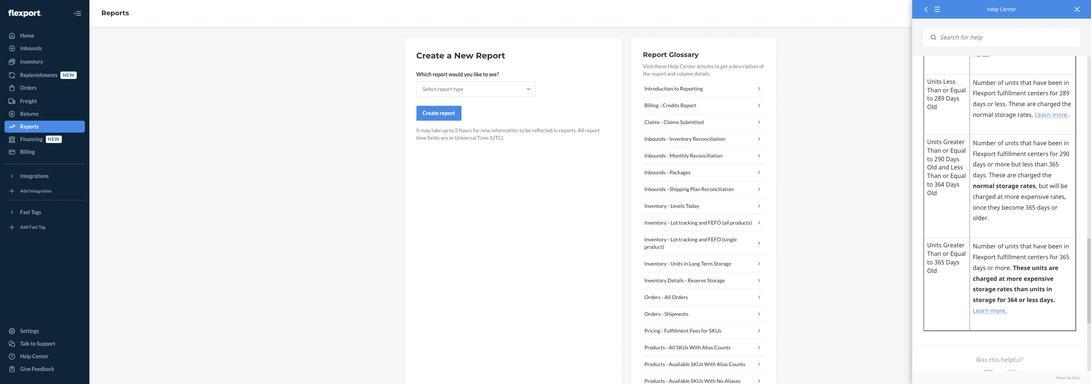 Task type: locate. For each thing, give the bounding box(es) containing it.
and left column
[[668, 70, 676, 77]]

orders for orders - shipments
[[645, 311, 661, 317]]

0 horizontal spatial new
[[48, 137, 60, 142]]

0 horizontal spatial for
[[473, 127, 480, 133]]

inventory down the inventory - levels today
[[645, 220, 667, 226]]

inbounds left packages
[[645, 169, 666, 176]]

storage right term
[[714, 261, 732, 267]]

report up see? on the left
[[476, 51, 506, 61]]

create for create a new report
[[417, 51, 445, 61]]

inventory up 'product)'
[[645, 236, 667, 243]]

1 vertical spatial create
[[423, 110, 439, 116]]

to
[[715, 63, 720, 69], [483, 71, 488, 78], [675, 85, 679, 92], [449, 127, 454, 133], [520, 127, 525, 133], [31, 341, 36, 347]]

are
[[441, 135, 449, 141]]

1 horizontal spatial reports
[[101, 9, 129, 17]]

1 products from the top
[[645, 344, 665, 351]]

shipping
[[670, 186, 690, 192]]

inventory up orders - all orders
[[645, 277, 667, 284]]

skus down pricing - fulfillment fees for skus
[[676, 344, 689, 351]]

2 vertical spatial center
[[32, 353, 48, 360]]

- left credits
[[660, 102, 662, 108]]

create inside button
[[423, 110, 439, 116]]

inbounds for inbounds - packages
[[645, 169, 666, 176]]

report down these
[[652, 70, 667, 77]]

new up time
[[481, 127, 491, 133]]

inventory inside inventory - lot tracking and fefo (single product)
[[645, 236, 667, 243]]

2 horizontal spatial center
[[1000, 6, 1017, 13]]

in left the long
[[684, 261, 688, 267]]

billing
[[645, 102, 659, 108], [20, 149, 35, 155]]

tracking for (all
[[679, 220, 698, 226]]

2 horizontal spatial skus
[[709, 328, 722, 334]]

- left levels
[[668, 203, 670, 209]]

for up time
[[473, 127, 480, 133]]

claims
[[645, 119, 660, 125], [664, 119, 679, 125]]

fefo for (single
[[708, 236, 722, 243]]

new up orders link
[[63, 72, 75, 78]]

orders up freight
[[20, 85, 37, 91]]

1 vertical spatial with
[[705, 361, 716, 368]]

1 horizontal spatial center
[[680, 63, 696, 69]]

- for pricing - fulfillment fees for skus
[[662, 328, 664, 334]]

0 vertical spatial fefo
[[708, 220, 722, 226]]

be
[[526, 127, 531, 133]]

lot down the inventory - levels today
[[671, 220, 678, 226]]

a right get
[[729, 63, 732, 69]]

flexport logo image
[[8, 10, 42, 17]]

inventory down 'product)'
[[645, 261, 667, 267]]

inbounds for inbounds - shipping plan reconciliation
[[645, 186, 666, 192]]

0 vertical spatial alias
[[702, 344, 714, 351]]

all inside products - all skus with alias counts button
[[669, 344, 675, 351]]

- left shipping
[[667, 186, 669, 192]]

- left the shipments
[[662, 311, 664, 317]]

create up may
[[423, 110, 439, 116]]

all inside the 'orders - all orders' button
[[665, 294, 671, 300]]

1 tracking from the top
[[679, 220, 698, 226]]

0 horizontal spatial alias
[[702, 344, 714, 351]]

0 horizontal spatial with
[[690, 344, 701, 351]]

center
[[1000, 6, 1017, 13], [680, 63, 696, 69], [32, 353, 48, 360]]

fast inside dropdown button
[[20, 209, 30, 215]]

- down the billing - credits report
[[661, 119, 663, 125]]

all up orders - shipments
[[665, 294, 671, 300]]

inbounds up inbounds - packages
[[645, 152, 666, 159]]

storage inside button
[[708, 277, 725, 284]]

create report
[[423, 110, 455, 116]]

reports link
[[101, 9, 129, 17], [4, 121, 85, 133]]

for right fees
[[702, 328, 708, 334]]

to left get
[[715, 63, 720, 69]]

in
[[554, 127, 558, 133], [450, 135, 454, 141], [684, 261, 688, 267]]

inbounds - shipping plan reconciliation
[[645, 186, 734, 192]]

fefo inside inventory - lot tracking and fefo (single product)
[[708, 236, 722, 243]]

1 vertical spatial new
[[481, 127, 491, 133]]

0 vertical spatial products
[[645, 344, 665, 351]]

you
[[464, 71, 473, 78]]

report inside button
[[681, 102, 697, 108]]

help down report glossary
[[668, 63, 679, 69]]

inbounds - packages
[[645, 169, 691, 176]]

0 horizontal spatial in
[[450, 135, 454, 141]]

fefo left (single
[[708, 236, 722, 243]]

orders for orders - all orders
[[645, 294, 661, 300]]

0 horizontal spatial claims
[[645, 119, 660, 125]]

- up inventory - units in long term storage
[[668, 236, 670, 243]]

to left reporting
[[675, 85, 679, 92]]

orders up orders - shipments
[[645, 294, 661, 300]]

add for add fast tag
[[20, 225, 28, 230]]

billing down introduction
[[645, 102, 659, 108]]

- for claims - claims submitted
[[661, 119, 663, 125]]

report right reports.
[[585, 127, 600, 133]]

1 horizontal spatial for
[[702, 328, 708, 334]]

1 vertical spatial center
[[680, 63, 696, 69]]

- right details
[[685, 277, 687, 284]]

1 vertical spatial alias
[[717, 361, 728, 368]]

replenishments
[[20, 72, 58, 78]]

- up orders - shipments
[[662, 294, 664, 300]]

0 vertical spatial create
[[417, 51, 445, 61]]

- left available
[[666, 361, 668, 368]]

0 vertical spatial reports link
[[101, 9, 129, 17]]

1 claims from the left
[[645, 119, 660, 125]]

0 horizontal spatial reports link
[[4, 121, 85, 133]]

1 horizontal spatial report
[[643, 51, 667, 59]]

and for inventory - lot tracking and fefo (all products)
[[699, 220, 707, 226]]

billing inside button
[[645, 102, 659, 108]]

2 vertical spatial help
[[20, 353, 31, 360]]

2 horizontal spatial report
[[681, 102, 697, 108]]

integration
[[29, 188, 52, 194]]

1 vertical spatial all
[[665, 294, 671, 300]]

close navigation image
[[73, 9, 82, 18]]

inventory - lot tracking and fefo (single product)
[[645, 236, 737, 250]]

inbounds - monthly reconciliation button
[[643, 148, 765, 164]]

0 horizontal spatial billing
[[20, 149, 35, 155]]

report inside button
[[440, 110, 455, 116]]

give feedback button
[[4, 363, 85, 375]]

create for create report
[[423, 110, 439, 116]]

0 vertical spatial for
[[473, 127, 480, 133]]

- right pricing
[[662, 328, 664, 334]]

add left integration
[[20, 188, 28, 194]]

center up column
[[680, 63, 696, 69]]

add inside the 'add fast tag' link
[[20, 225, 28, 230]]

1 vertical spatial products
[[645, 361, 665, 368]]

inbounds down home
[[20, 45, 42, 51]]

2 tracking from the top
[[679, 236, 698, 243]]

0 vertical spatial reconciliation
[[693, 136, 726, 142]]

- for products - all skus with alias counts
[[666, 344, 668, 351]]

create up which
[[417, 51, 445, 61]]

new
[[63, 72, 75, 78], [481, 127, 491, 133], [48, 137, 60, 142]]

to right talk
[[31, 341, 36, 347]]

inventory details - reserve storage button
[[643, 272, 765, 289]]

all inside it may take up to 2 hours for new information to be reflected in reports. all report time fields are in universal time (utc).
[[578, 127, 584, 133]]

- for orders - all orders
[[662, 294, 664, 300]]

1 horizontal spatial skus
[[691, 361, 704, 368]]

0 vertical spatial help
[[988, 6, 999, 13]]

new
[[454, 51, 474, 61]]

and down inventory - levels today button
[[699, 220, 707, 226]]

2 vertical spatial and
[[699, 236, 707, 243]]

- left units
[[668, 261, 670, 267]]

products - available skus with alias counts
[[645, 361, 746, 368]]

financing
[[20, 136, 43, 142]]

hours
[[459, 127, 472, 133]]

reconciliation for inbounds - monthly reconciliation
[[690, 152, 723, 159]]

add inside add integration link
[[20, 188, 28, 194]]

- for orders - shipments
[[662, 311, 664, 317]]

returns link
[[4, 108, 85, 120]]

inventory for inventory details - reserve storage
[[645, 277, 667, 284]]

skus
[[709, 328, 722, 334], [676, 344, 689, 351], [691, 361, 704, 368]]

was
[[977, 356, 988, 364]]

fefo
[[708, 220, 722, 226], [708, 236, 722, 243]]

0 horizontal spatial skus
[[676, 344, 689, 351]]

1 vertical spatial storage
[[708, 277, 725, 284]]

- for inbounds - monthly reconciliation
[[667, 152, 669, 159]]

a
[[447, 51, 452, 61], [729, 63, 732, 69]]

0 vertical spatial add
[[20, 188, 28, 194]]

all down fulfillment
[[669, 344, 675, 351]]

1 horizontal spatial help
[[668, 63, 679, 69]]

0 vertical spatial storage
[[714, 261, 732, 267]]

lot for inventory - lot tracking and fefo (single product)
[[671, 236, 678, 243]]

2 horizontal spatial help
[[988, 6, 999, 13]]

reconciliation
[[693, 136, 726, 142], [690, 152, 723, 159], [702, 186, 734, 192]]

fast left tag
[[29, 225, 38, 230]]

see?
[[489, 71, 499, 78]]

reports.
[[559, 127, 577, 133]]

dixa
[[1073, 375, 1081, 380]]

billing down the financing
[[20, 149, 35, 155]]

reflected
[[532, 127, 553, 133]]

2 vertical spatial in
[[684, 261, 688, 267]]

returns
[[20, 111, 39, 117]]

products)
[[730, 220, 752, 226]]

1 horizontal spatial in
[[554, 127, 558, 133]]

with for all
[[690, 344, 701, 351]]

products down pricing
[[645, 344, 665, 351]]

a left the new
[[447, 51, 452, 61]]

- down claims - claims submitted
[[667, 136, 669, 142]]

inbounds for inbounds
[[20, 45, 42, 51]]

2 claims from the left
[[664, 119, 679, 125]]

fields
[[428, 135, 440, 141]]

and inside inventory - lot tracking and fefo (single product)
[[699, 236, 707, 243]]

1 horizontal spatial alias
[[717, 361, 728, 368]]

1 vertical spatial fefo
[[708, 236, 722, 243]]

claims down the billing - credits report
[[645, 119, 660, 125]]

helpful?
[[1002, 356, 1024, 364]]

billing link
[[4, 146, 85, 158]]

details
[[668, 277, 684, 284]]

- for inbounds - packages
[[667, 169, 669, 176]]

2 lot from the top
[[671, 236, 678, 243]]

report down reporting
[[681, 102, 697, 108]]

0 vertical spatial fast
[[20, 209, 30, 215]]

with down fees
[[690, 344, 701, 351]]

0 horizontal spatial report
[[476, 51, 506, 61]]

storage right reserve
[[708, 277, 725, 284]]

reconciliation down claims - claims submitted 'button'
[[693, 136, 726, 142]]

visit
[[643, 63, 654, 69]]

1 horizontal spatial claims
[[664, 119, 679, 125]]

report up select report type
[[433, 71, 448, 78]]

tracking down today
[[679, 220, 698, 226]]

orders link
[[4, 82, 85, 94]]

tag
[[39, 225, 45, 230]]

2 horizontal spatial new
[[481, 127, 491, 133]]

products - all skus with alias counts
[[645, 344, 731, 351]]

2 add from the top
[[20, 225, 28, 230]]

settings
[[20, 328, 39, 334]]

new for replenishments
[[63, 72, 75, 78]]

in right the 'are'
[[450, 135, 454, 141]]

2 fefo from the top
[[708, 236, 722, 243]]

lot inside inventory - lot tracking and fefo (single product)
[[671, 236, 678, 243]]

center down the talk to support
[[32, 353, 48, 360]]

1 fefo from the top
[[708, 220, 722, 226]]

0 vertical spatial skus
[[709, 328, 722, 334]]

- left monthly
[[667, 152, 669, 159]]

lot
[[671, 220, 678, 226], [671, 236, 678, 243]]

report
[[652, 70, 667, 77], [433, 71, 448, 78], [438, 86, 452, 92], [440, 110, 455, 116], [585, 127, 600, 133]]

the
[[643, 70, 651, 77]]

1 horizontal spatial with
[[705, 361, 716, 368]]

- for products - available skus with alias counts
[[666, 361, 668, 368]]

claims down credits
[[664, 119, 679, 125]]

products - available skus with alias counts button
[[643, 356, 765, 373]]

- left packages
[[667, 169, 669, 176]]

alias down pricing - fulfillment fees for skus 'button'
[[702, 344, 714, 351]]

inventory for inventory - units in long term storage
[[645, 261, 667, 267]]

inbounds - inventory reconciliation
[[645, 136, 726, 142]]

inventory - lot tracking and fefo (all products) button
[[643, 215, 765, 231]]

reports
[[101, 9, 129, 17], [20, 123, 39, 130]]

- for inventory - lot tracking and fefo (all products)
[[668, 220, 670, 226]]

inventory left levels
[[645, 203, 667, 209]]

tracking down inventory - lot tracking and fefo (all products)
[[679, 236, 698, 243]]

1 vertical spatial and
[[699, 220, 707, 226]]

inventory details - reserve storage
[[645, 277, 725, 284]]

report for select report type
[[438, 86, 452, 92]]

1 horizontal spatial reports link
[[101, 9, 129, 17]]

lot for inventory - lot tracking and fefo (all products)
[[671, 220, 678, 226]]

0 vertical spatial reports
[[101, 9, 129, 17]]

2 vertical spatial reconciliation
[[702, 186, 734, 192]]

1 horizontal spatial a
[[729, 63, 732, 69]]

skus down orders - shipments button
[[709, 328, 722, 334]]

all
[[578, 127, 584, 133], [665, 294, 671, 300], [669, 344, 675, 351]]

help up search 'search field'
[[988, 6, 999, 13]]

- for inbounds - inventory reconciliation
[[667, 136, 669, 142]]

2 horizontal spatial in
[[684, 261, 688, 267]]

in inside inventory - units in long term storage button
[[684, 261, 688, 267]]

fefo left (all
[[708, 220, 722, 226]]

tracking for (single
[[679, 236, 698, 243]]

and down inventory - lot tracking and fefo (all products) button
[[699, 236, 707, 243]]

1 vertical spatial lot
[[671, 236, 678, 243]]

2 products from the top
[[645, 361, 665, 368]]

to left be
[[520, 127, 525, 133]]

0 vertical spatial new
[[63, 72, 75, 78]]

in left reports.
[[554, 127, 558, 133]]

tracking inside inventory - lot tracking and fefo (single product)
[[679, 236, 698, 243]]

and inside 'visit these help center articles to get a description of the report and column details.'
[[668, 70, 676, 77]]

report up 'up'
[[440, 110, 455, 116]]

1 vertical spatial for
[[702, 328, 708, 334]]

1 horizontal spatial billing
[[645, 102, 659, 108]]

tracking
[[679, 220, 698, 226], [679, 236, 698, 243]]

2 vertical spatial skus
[[691, 361, 704, 368]]

reconciliation down 'inbounds - inventory reconciliation' button
[[690, 152, 723, 159]]

1 vertical spatial billing
[[20, 149, 35, 155]]

1 vertical spatial reports link
[[4, 121, 85, 133]]

1 vertical spatial fast
[[29, 225, 38, 230]]

orders - shipments button
[[643, 306, 765, 323]]

fast tags button
[[4, 206, 85, 218]]

fast left the tags
[[20, 209, 30, 215]]

1 vertical spatial add
[[20, 225, 28, 230]]

1 vertical spatial help
[[668, 63, 679, 69]]

all right reports.
[[578, 127, 584, 133]]

0 vertical spatial all
[[578, 127, 584, 133]]

and
[[668, 70, 676, 77], [699, 220, 707, 226], [699, 236, 707, 243]]

0 vertical spatial lot
[[671, 220, 678, 226]]

inbounds down claims - claims submitted
[[645, 136, 666, 142]]

report left type
[[438, 86, 452, 92]]

1 vertical spatial reports
[[20, 123, 39, 130]]

0 vertical spatial tracking
[[679, 220, 698, 226]]

to inside button
[[675, 85, 679, 92]]

for inside it may take up to 2 hours for new information to be reflected in reports. all report time fields are in universal time (utc).
[[473, 127, 480, 133]]

freight
[[20, 98, 37, 104]]

report up these
[[643, 51, 667, 59]]

new for financing
[[48, 137, 60, 142]]

and for inventory - lot tracking and fefo (single product)
[[699, 236, 707, 243]]

orders up pricing
[[645, 311, 661, 317]]

it
[[417, 127, 420, 133]]

billing - credits report button
[[643, 97, 765, 114]]

help
[[988, 6, 999, 13], [668, 63, 679, 69], [20, 353, 31, 360]]

inventory - lot tracking and fefo (single product) button
[[643, 231, 765, 256]]

1 horizontal spatial new
[[63, 72, 75, 78]]

add down fast tags
[[20, 225, 28, 230]]

0 vertical spatial counts
[[715, 344, 731, 351]]

fast tags
[[20, 209, 41, 215]]

0 vertical spatial a
[[447, 51, 452, 61]]

1 vertical spatial help center
[[20, 353, 48, 360]]

inventory up replenishments
[[20, 59, 43, 65]]

1 vertical spatial counts
[[729, 361, 746, 368]]

1 vertical spatial a
[[729, 63, 732, 69]]

lot up units
[[671, 236, 678, 243]]

1 horizontal spatial help center
[[988, 6, 1017, 13]]

center up search 'search field'
[[1000, 6, 1017, 13]]

reconciliation down the inbounds - packages button
[[702, 186, 734, 192]]

skus down products - all skus with alias counts button
[[691, 361, 704, 368]]

0 horizontal spatial center
[[32, 353, 48, 360]]

1 vertical spatial skus
[[676, 344, 689, 351]]

- down the inventory - levels today
[[668, 220, 670, 226]]

alias down products - all skus with alias counts button
[[717, 361, 728, 368]]

1 vertical spatial reconciliation
[[690, 152, 723, 159]]

2 vertical spatial all
[[669, 344, 675, 351]]

0 vertical spatial billing
[[645, 102, 659, 108]]

1 vertical spatial tracking
[[679, 236, 698, 243]]

0 vertical spatial and
[[668, 70, 676, 77]]

report inside 'visit these help center articles to get a description of the report and column details.'
[[652, 70, 667, 77]]

2 vertical spatial new
[[48, 137, 60, 142]]

center inside 'visit these help center articles to get a description of the report and column details.'
[[680, 63, 696, 69]]

1 add from the top
[[20, 188, 28, 194]]

to inside button
[[31, 341, 36, 347]]

monthly
[[670, 152, 689, 159]]

1 lot from the top
[[671, 220, 678, 226]]

with down products - all skus with alias counts button
[[705, 361, 716, 368]]

elevio
[[1056, 375, 1067, 380]]

product)
[[645, 244, 664, 250]]

help center up give feedback
[[20, 353, 48, 360]]

- down fulfillment
[[666, 344, 668, 351]]

orders
[[20, 85, 37, 91], [645, 294, 661, 300], [672, 294, 688, 300], [645, 311, 661, 317]]

storage
[[714, 261, 732, 267], [708, 277, 725, 284]]

to right like
[[483, 71, 488, 78]]

- inside inventory - lot tracking and fefo (single product)
[[668, 236, 670, 243]]

new up billing link
[[48, 137, 60, 142]]

- for inventory - units in long term storage
[[668, 261, 670, 267]]

0 vertical spatial with
[[690, 344, 701, 351]]

inventory - units in long term storage button
[[643, 256, 765, 272]]

help center up search 'search field'
[[988, 6, 1017, 13]]

inbounds - shipping plan reconciliation button
[[643, 181, 765, 198]]

inbounds down inbounds - packages
[[645, 186, 666, 192]]

help up give
[[20, 353, 31, 360]]

create a new report
[[417, 51, 506, 61]]

products left available
[[645, 361, 665, 368]]

new inside it may take up to 2 hours for new information to be reflected in reports. all report time fields are in universal time (utc).
[[481, 127, 491, 133]]

alias
[[702, 344, 714, 351], [717, 361, 728, 368]]



Task type: vqa. For each thing, say whether or not it's contained in the screenshot.
topmost 'TRACKING'
yes



Task type: describe. For each thing, give the bounding box(es) containing it.
inventory for inventory - levels today
[[645, 203, 667, 209]]

shipments
[[665, 311, 689, 317]]

type
[[453, 86, 464, 92]]

help inside 'visit these help center articles to get a description of the report and column details.'
[[668, 63, 679, 69]]

to left 2
[[449, 127, 454, 133]]

plan
[[691, 186, 701, 192]]

help center link
[[4, 351, 85, 363]]

counts for products - available skus with alias counts
[[729, 361, 746, 368]]

inventory up monthly
[[670, 136, 692, 142]]

it may take up to 2 hours for new information to be reflected in reports. all report time fields are in universal time (utc).
[[417, 127, 600, 141]]

claims - claims submitted button
[[643, 114, 765, 131]]

0 horizontal spatial reports
[[20, 123, 39, 130]]

report for which report would you like to see?
[[433, 71, 448, 78]]

integrations button
[[4, 170, 85, 182]]

billing for billing - credits report
[[645, 102, 659, 108]]

orders for orders
[[20, 85, 37, 91]]

alias for products - available skus with alias counts
[[717, 361, 728, 368]]

support
[[37, 341, 55, 347]]

introduction to reporting button
[[643, 81, 765, 97]]

0 horizontal spatial a
[[447, 51, 452, 61]]

inventory for inventory - lot tracking and fefo (single product)
[[645, 236, 667, 243]]

may
[[421, 127, 431, 133]]

home link
[[4, 30, 85, 42]]

reporting
[[680, 85, 703, 92]]

which
[[417, 71, 432, 78]]

alias for products - all skus with alias counts
[[702, 344, 714, 351]]

inventory link
[[4, 56, 85, 68]]

- for inventory - levels today
[[668, 203, 670, 209]]

a inside 'visit these help center articles to get a description of the report and column details.'
[[729, 63, 732, 69]]

add fast tag link
[[4, 221, 85, 233]]

report glossary
[[643, 51, 699, 59]]

orders up the shipments
[[672, 294, 688, 300]]

term
[[701, 261, 713, 267]]

products for products - available skus with alias counts
[[645, 361, 665, 368]]

elevio by dixa link
[[924, 375, 1081, 381]]

add integration
[[20, 188, 52, 194]]

universal
[[455, 135, 477, 141]]

claims - claims submitted
[[645, 119, 704, 125]]

pricing
[[645, 328, 661, 334]]

(all
[[723, 220, 729, 226]]

for inside 'button'
[[702, 328, 708, 334]]

products for products - all skus with alias counts
[[645, 344, 665, 351]]

by
[[1068, 375, 1072, 380]]

details.
[[695, 70, 711, 77]]

skus for available
[[691, 361, 704, 368]]

inbounds - monthly reconciliation
[[645, 152, 723, 159]]

give feedback
[[20, 366, 54, 372]]

information
[[492, 127, 519, 133]]

(utc).
[[490, 135, 504, 141]]

was this helpful?
[[977, 356, 1024, 364]]

reconciliation for inbounds - inventory reconciliation
[[693, 136, 726, 142]]

storage inside button
[[714, 261, 732, 267]]

elevio by dixa
[[1056, 375, 1081, 380]]

time
[[417, 135, 427, 141]]

give
[[20, 366, 31, 372]]

of
[[760, 63, 764, 69]]

feedback
[[32, 366, 54, 372]]

long
[[689, 261, 700, 267]]

inbounds for inbounds - monthly reconciliation
[[645, 152, 666, 159]]

add integration link
[[4, 185, 85, 197]]

fees
[[690, 328, 701, 334]]

0 vertical spatial center
[[1000, 6, 1017, 13]]

talk
[[20, 341, 30, 347]]

skus for all
[[676, 344, 689, 351]]

add for add integration
[[20, 188, 28, 194]]

time
[[478, 135, 489, 141]]

inventory - levels today
[[645, 203, 700, 209]]

to inside 'visit these help center articles to get a description of the report and column details.'
[[715, 63, 720, 69]]

billing - credits report
[[645, 102, 697, 108]]

0 horizontal spatial help
[[20, 353, 31, 360]]

freight link
[[4, 95, 85, 107]]

reserve
[[688, 277, 707, 284]]

available
[[669, 361, 690, 368]]

- for inbounds - shipping plan reconciliation
[[667, 186, 669, 192]]

inventory - lot tracking and fefo (all products)
[[645, 220, 752, 226]]

levels
[[671, 203, 685, 209]]

report for create report
[[440, 110, 455, 116]]

inbounds - packages button
[[643, 164, 765, 181]]

Search search field
[[937, 28, 1081, 47]]

products - all skus with alias counts button
[[643, 340, 765, 356]]

billing for billing
[[20, 149, 35, 155]]

fefo for (all
[[708, 220, 722, 226]]

0 horizontal spatial help center
[[20, 353, 48, 360]]

inventory for inventory
[[20, 59, 43, 65]]

1 vertical spatial in
[[450, 135, 454, 141]]

units
[[671, 261, 683, 267]]

home
[[20, 32, 34, 39]]

inventory for inventory - lot tracking and fefo (all products)
[[645, 220, 667, 226]]

talk to support
[[20, 341, 55, 347]]

inbounds - inventory reconciliation button
[[643, 131, 765, 148]]

all for orders
[[665, 294, 671, 300]]

pricing - fulfillment fees for skus
[[645, 328, 722, 334]]

credits
[[663, 102, 680, 108]]

talk to support button
[[4, 338, 85, 350]]

settings link
[[4, 325, 85, 337]]

introduction to reporting
[[645, 85, 703, 92]]

this
[[990, 356, 1000, 364]]

- for billing - credits report
[[660, 102, 662, 108]]

introduction
[[645, 85, 674, 92]]

0 vertical spatial help center
[[988, 6, 1017, 13]]

which report would you like to see?
[[417, 71, 499, 78]]

all for products
[[669, 344, 675, 351]]

report inside it may take up to 2 hours for new information to be reflected in reports. all report time fields are in universal time (utc).
[[585, 127, 600, 133]]

orders - all orders
[[645, 294, 688, 300]]

with for available
[[705, 361, 716, 368]]

tags
[[31, 209, 41, 215]]

fulfillment
[[665, 328, 689, 334]]

integrations
[[20, 173, 49, 179]]

skus inside 'button'
[[709, 328, 722, 334]]

glossary
[[669, 51, 699, 59]]

submitted
[[680, 119, 704, 125]]

0 vertical spatial in
[[554, 127, 558, 133]]

visit these help center articles to get a description of the report and column details.
[[643, 63, 764, 77]]

inbounds for inbounds - inventory reconciliation
[[645, 136, 666, 142]]

counts for products - all skus with alias counts
[[715, 344, 731, 351]]

articles
[[697, 63, 714, 69]]

pricing - fulfillment fees for skus button
[[643, 323, 765, 340]]

report for create a new report
[[476, 51, 506, 61]]

report for billing - credits report
[[681, 102, 697, 108]]

orders - shipments
[[645, 311, 689, 317]]

- for inventory - lot tracking and fefo (single product)
[[668, 236, 670, 243]]

create report button
[[417, 106, 462, 121]]



